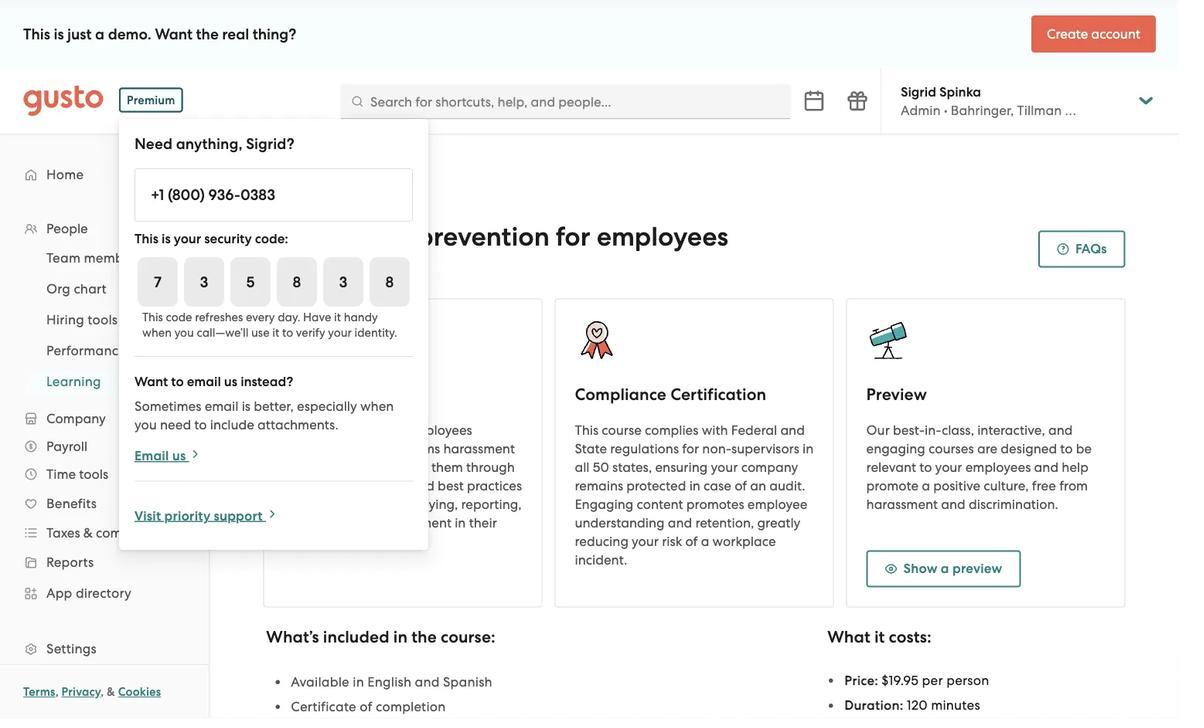 Task type: locate. For each thing, give the bounding box(es) containing it.
it down strategies,
[[320, 497, 328, 512]]

in-
[[925, 423, 942, 438]]

it inside this course will help employees recognize the many forms harassment can take, and will guide them through strategies, solutions, and best practices when it comes to identifying, reporting, and preventing harassment in their workplace.
[[320, 497, 328, 512]]

oga
[[1093, 103, 1120, 118]]

a inside this course complies with federal and state regulations for non-supervisors in all 50 states, ensuring your company remains protected in case of an audit. engaging content promotes employee understanding and retention, greatly reducing your risk of a workplace incident.
[[701, 534, 709, 549]]

this up recognize
[[283, 423, 307, 438]]

a right show
[[941, 561, 949, 577]]

help up many
[[377, 423, 404, 438]]

and inside sigrid spinka admin • bahringer, tillman and oga
[[1065, 103, 1089, 118]]

when
[[142, 326, 172, 340], [360, 399, 394, 414], [283, 497, 317, 512]]

employees inside this course will help employees recognize the many forms harassment can take, and will guide them through strategies, solutions, and best practices when it comes to identifying, reporting, and preventing harassment in their workplace.
[[407, 423, 472, 438]]

this inside this code refreshes every day. have it handy when you call—we'll use it to verify your identity.
[[142, 311, 163, 324]]

1 horizontal spatial &
[[107, 686, 115, 700]]

identifying,
[[389, 497, 458, 512]]

and up risk
[[668, 515, 692, 531]]

non-
[[702, 441, 731, 457]]

list containing home
[[0, 159, 209, 720]]

preview
[[866, 385, 927, 404]]

it left the costs: on the right of the page
[[874, 628, 885, 647]]

1 horizontal spatial employees
[[597, 221, 728, 252]]

tools up performance link
[[88, 312, 118, 328]]

0 vertical spatial tools
[[88, 312, 118, 328]]

0 horizontal spatial learning
[[46, 374, 101, 390]]

1 horizontal spatial learning link
[[263, 186, 318, 201]]

your down handy
[[328, 326, 352, 340]]

need anything, sigrid ?
[[135, 135, 294, 153]]

course details
[[283, 385, 394, 404]]

to down the day.
[[282, 326, 293, 340]]

cookies button
[[118, 684, 161, 702]]

0 horizontal spatial &
[[83, 526, 93, 541]]

benefits link
[[15, 490, 193, 518]]

0 horizontal spatial 8
[[293, 273, 301, 291]]

list
[[0, 159, 209, 720], [0, 243, 209, 397], [828, 672, 989, 716], [274, 673, 694, 720]]

0 vertical spatial us
[[224, 374, 237, 390]]

preventing
[[311, 515, 377, 531]]

hiring
[[46, 312, 84, 328]]

0 vertical spatial help
[[377, 423, 404, 438]]

positive
[[933, 478, 980, 494]]

of left 'an'
[[735, 478, 747, 494]]

it right have
[[334, 311, 341, 324]]

1 vertical spatial for
[[682, 441, 699, 457]]

tools for hiring tools
[[88, 312, 118, 328]]

course inside this course will help employees recognize the many forms harassment can take, and will guide them through strategies, solutions, and best practices when it comes to identifying, reporting, and preventing harassment in their workplace.
[[310, 423, 350, 438]]

course
[[310, 423, 350, 438], [602, 423, 642, 438]]

courses
[[929, 441, 974, 457]]

0 vertical spatial the
[[196, 25, 219, 43]]

2 vertical spatial the
[[412, 628, 437, 647]]

taxes
[[46, 526, 80, 541]]

you down the code
[[174, 326, 194, 340]]

learning link down performance link
[[28, 368, 193, 396]]

2 vertical spatial when
[[283, 497, 317, 512]]

a down retention,
[[701, 534, 709, 549]]

0 horizontal spatial sigrid
[[246, 135, 286, 153]]

duration: 120 minutes
[[845, 698, 980, 714]]

help
[[377, 423, 404, 438], [1062, 460, 1089, 475]]

tillman
[[1017, 103, 1062, 118]]

create
[[1047, 26, 1088, 42]]

0 vertical spatial when
[[142, 326, 172, 340]]

will up solutions,
[[370, 460, 390, 475]]

2 8 from the left
[[386, 273, 394, 291]]

0 vertical spatial learning
[[263, 186, 318, 201]]

the left many
[[345, 441, 365, 457]]

harassment down promote
[[866, 497, 938, 512]]

anything,
[[176, 135, 243, 153]]

0 vertical spatial employees
[[597, 221, 728, 252]]

day.
[[278, 311, 300, 324]]

1 vertical spatial harassment
[[866, 497, 938, 512]]

0 vertical spatial you
[[174, 326, 194, 340]]

and left oga
[[1065, 103, 1089, 118]]

you inside this code refreshes every day. have it handy when you call—we'll use it to verify your identity.
[[174, 326, 194, 340]]

this inside this course will help employees recognize the many forms harassment can take, and will guide them through strategies, solutions, and best practices when it comes to identifying, reporting, and preventing harassment in their workplace.
[[283, 423, 307, 438]]

1 horizontal spatial is
[[162, 231, 171, 247]]

remains
[[575, 478, 623, 494]]

this left the code
[[142, 311, 163, 324]]

this left just
[[23, 25, 50, 43]]

the left course:
[[412, 628, 437, 647]]

your left risk
[[632, 534, 659, 549]]

when inside sometimes email is better, especially when you need to include attachments.
[[360, 399, 394, 414]]

1 horizontal spatial the
[[345, 441, 365, 457]]

1 vertical spatial tools
[[79, 467, 108, 482]]

will up many
[[353, 423, 374, 438]]

2 horizontal spatial is
[[242, 399, 251, 414]]

0 horizontal spatial 3
[[200, 273, 208, 291]]

case
[[704, 478, 731, 494]]

learning link up code:
[[263, 186, 318, 201]]

1 horizontal spatial of
[[686, 534, 698, 549]]

engaging
[[866, 441, 925, 457]]

free
[[1032, 478, 1056, 494]]

1 vertical spatial us
[[172, 448, 186, 464]]

states,
[[612, 460, 652, 475]]

to right need
[[194, 418, 207, 433]]

learning up code:
[[263, 186, 318, 201]]

through
[[466, 460, 515, 475]]

terms
[[23, 686, 55, 700]]

time tools
[[46, 467, 108, 482]]

this code refreshes every day. have it handy when you call—we'll use it to verify your identity.
[[142, 311, 397, 340]]

price: $ 19.95 per person
[[845, 673, 989, 689]]

0 horizontal spatial help
[[377, 423, 404, 438]]

0 vertical spatial of
[[735, 478, 747, 494]]

0 vertical spatial is
[[54, 25, 64, 43]]

learning for bottommost learning link
[[46, 374, 101, 390]]

is left just
[[54, 25, 64, 43]]

faqs button
[[1038, 231, 1126, 268]]

the inside this course will help employees recognize the many forms harassment can take, and will guide them through strategies, solutions, and best practices when it comes to identifying, reporting, and preventing harassment in their workplace.
[[345, 441, 365, 457]]

1 vertical spatial the
[[345, 441, 365, 457]]

sigrid
[[901, 84, 936, 100], [246, 135, 286, 153]]

1 vertical spatial learning
[[46, 374, 101, 390]]

0 vertical spatial learning link
[[263, 186, 318, 201]]

in left their
[[455, 515, 466, 531]]

english
[[368, 675, 412, 690]]

0 horizontal spatial employees
[[407, 423, 472, 438]]

relevant
[[866, 460, 916, 475]]

terms , privacy , & cookies
[[23, 686, 161, 700]]

premium button
[[119, 88, 183, 113]]

0 horizontal spatial you
[[135, 418, 157, 433]]

want up sometimes
[[135, 374, 168, 390]]

forms
[[406, 441, 440, 457]]

8 up identity.
[[386, 273, 394, 291]]

strategies,
[[283, 478, 346, 494]]

0 vertical spatial sigrid
[[901, 84, 936, 100]]

global-search element
[[340, 84, 791, 119]]

2 vertical spatial harassment
[[380, 515, 452, 531]]

19.95
[[889, 673, 919, 689]]

8 up the day.
[[293, 273, 301, 291]]

1 vertical spatial help
[[1062, 460, 1089, 475]]

is
[[54, 25, 64, 43], [162, 231, 171, 247], [242, 399, 251, 414]]

federal
[[731, 423, 777, 438]]

0 horizontal spatial course
[[310, 423, 350, 438]]

to up sometimes
[[171, 374, 184, 390]]

3 up refreshes
[[200, 273, 208, 291]]

in
[[803, 441, 814, 457], [689, 478, 700, 494], [455, 515, 466, 531], [393, 628, 408, 647], [353, 675, 364, 690]]

course up regulations
[[602, 423, 642, 438]]

of down english
[[360, 699, 372, 715]]

email up include
[[205, 399, 239, 414]]

tools for time tools
[[79, 467, 108, 482]]

this up state
[[575, 423, 599, 438]]

when up many
[[360, 399, 394, 414]]

7
[[154, 273, 162, 291]]

want to email us instead?
[[135, 374, 293, 390]]

learning for learning link to the top
[[263, 186, 318, 201]]

this
[[23, 25, 50, 43], [135, 231, 159, 247], [142, 311, 163, 324], [283, 423, 307, 438], [575, 423, 599, 438]]

1 horizontal spatial when
[[283, 497, 317, 512]]

0 horizontal spatial ,
[[55, 686, 59, 700]]

priority
[[164, 508, 211, 524]]

0 horizontal spatial learning link
[[28, 368, 193, 396]]

your left security
[[174, 231, 201, 247]]

when down strategies,
[[283, 497, 317, 512]]

learning down the performance
[[46, 374, 101, 390]]

taxes & compliance
[[46, 526, 167, 541]]

is down the +1 at top
[[162, 231, 171, 247]]

2 horizontal spatial employees
[[966, 460, 1031, 475]]

employees inside our best-in-class, interactive, and engaging courses are designed to be relevant to your employees and help promote a positive culture, free from harassment and discrimination.
[[966, 460, 1031, 475]]

1 vertical spatial you
[[135, 418, 157, 433]]

this for this course complies with federal and state regulations for non-supervisors in all 50 states, ensuring your company remains protected in case of an audit. engaging content promotes employee understanding and retention, greatly reducing your risk of a workplace incident.
[[575, 423, 599, 438]]

us right email
[[172, 448, 186, 464]]

harassment inside our best-in-class, interactive, and engaging courses are designed to be relevant to your employees and help promote a positive culture, free from harassment and discrimination.
[[866, 497, 938, 512]]

sigrid up '0383'
[[246, 135, 286, 153]]

this up members in the top of the page
[[135, 231, 159, 247]]

2 course from the left
[[602, 423, 642, 438]]

1 vertical spatial of
[[686, 534, 698, 549]]

0 horizontal spatial is
[[54, 25, 64, 43]]

people button
[[15, 215, 193, 243]]

to down courses
[[920, 460, 932, 475]]

1 course from the left
[[310, 423, 350, 438]]

when inside this code refreshes every day. have it handy when you call—we'll use it to verify your identity.
[[142, 326, 172, 340]]

time tools button
[[15, 461, 193, 489]]

& left cookies
[[107, 686, 115, 700]]

every
[[246, 311, 275, 324]]

is for just
[[54, 25, 64, 43]]

Search for shortcuts, help, and people... field
[[370, 92, 779, 111]]

create account link
[[1032, 15, 1156, 53]]

you down sometimes
[[135, 418, 157, 433]]

1 horizontal spatial 3
[[339, 273, 347, 291]]

list containing team members
[[0, 243, 209, 397]]

harassment up through
[[443, 441, 515, 457]]

harassment
[[443, 441, 515, 457], [866, 497, 938, 512], [380, 515, 452, 531]]

directory
[[76, 586, 131, 602]]

performance link
[[28, 337, 193, 365]]

many
[[369, 441, 403, 457]]

harassment down identifying,
[[380, 515, 452, 531]]

app
[[46, 586, 72, 602]]

1 horizontal spatial you
[[174, 326, 194, 340]]

protected
[[627, 478, 686, 494]]

0 vertical spatial &
[[83, 526, 93, 541]]

0 vertical spatial for
[[556, 221, 590, 252]]

people
[[46, 221, 88, 237]]

1 vertical spatial will
[[370, 460, 390, 475]]

1 horizontal spatial course
[[602, 423, 642, 438]]

to inside this course will help employees recognize the many forms harassment can take, and will guide them through strategies, solutions, and best practices when it comes to identifying, reporting, and preventing harassment in their workplace.
[[373, 497, 386, 512]]

when down the code
[[142, 326, 172, 340]]

1 horizontal spatial sigrid
[[901, 84, 936, 100]]

1 horizontal spatial for
[[682, 441, 699, 457]]

bahringer,
[[951, 103, 1014, 118]]

org
[[46, 281, 70, 297]]

to down solutions,
[[373, 497, 386, 512]]

in up audit. at the right bottom of the page
[[803, 441, 814, 457]]

, left cookies
[[101, 686, 104, 700]]

1 horizontal spatial learning
[[263, 186, 318, 201]]

the left real
[[196, 25, 219, 43]]

2 horizontal spatial of
[[735, 478, 747, 494]]

this for this course will help employees recognize the many forms harassment can take, and will guide them through strategies, solutions, and best practices when it comes to identifying, reporting, and preventing harassment in their workplace.
[[283, 423, 307, 438]]

and up supervisors
[[780, 423, 805, 438]]

tools inside dropdown button
[[79, 467, 108, 482]]

what's
[[266, 628, 319, 647]]

1 vertical spatial when
[[360, 399, 394, 414]]

1 horizontal spatial 8
[[386, 273, 394, 291]]

email up sometimes
[[187, 374, 221, 390]]

supervisors
[[731, 441, 799, 457]]

in up the 'certificate of completion'
[[353, 675, 364, 690]]

0 horizontal spatial the
[[196, 25, 219, 43]]

us left instead?
[[224, 374, 237, 390]]

, left privacy link on the bottom of page
[[55, 686, 59, 700]]

help up from
[[1062, 460, 1089, 475]]

1 horizontal spatial help
[[1062, 460, 1089, 475]]

and up designed
[[1048, 423, 1073, 438]]

when inside this course will help employees recognize the many forms harassment can take, and will guide them through strategies, solutions, and best practices when it comes to identifying, reporting, and preventing harassment in their workplace.
[[283, 497, 317, 512]]

email
[[187, 374, 221, 390], [205, 399, 239, 414]]

of right risk
[[686, 534, 698, 549]]

duration:
[[845, 698, 903, 714]]

1 vertical spatial learning link
[[28, 368, 193, 396]]

936-
[[208, 186, 240, 204]]

your up case
[[711, 460, 738, 475]]

list containing price:
[[828, 672, 989, 716]]

tools down 'payroll' dropdown button at the bottom
[[79, 467, 108, 482]]

them
[[431, 460, 463, 475]]

1 vertical spatial email
[[205, 399, 239, 414]]

0 horizontal spatial of
[[360, 699, 372, 715]]

& right 'taxes'
[[83, 526, 93, 541]]

course down the especially
[[310, 423, 350, 438]]

is for your
[[162, 231, 171, 247]]

is up include
[[242, 399, 251, 414]]

in right included
[[393, 628, 408, 647]]

learning link
[[263, 186, 318, 201], [28, 368, 193, 396]]

1 vertical spatial is
[[162, 231, 171, 247]]

1 horizontal spatial ,
[[101, 686, 104, 700]]

course inside this course complies with federal and state regulations for non-supervisors in all 50 states, ensuring your company remains protected in case of an audit. engaging content promotes employee understanding and retention, greatly reducing your risk of a workplace incident.
[[602, 423, 642, 438]]

your down courses
[[935, 460, 962, 475]]

sigrid up admin
[[901, 84, 936, 100]]

payroll
[[46, 439, 88, 455]]

2 horizontal spatial the
[[412, 628, 437, 647]]

taxes & compliance button
[[15, 520, 193, 547]]

learning inside list
[[46, 374, 101, 390]]

practices
[[467, 478, 522, 494]]

this for this code refreshes every day. have it handy when you call—we'll use it to verify your identity.
[[142, 311, 163, 324]]

demo.
[[108, 25, 151, 43]]

3 up handy
[[339, 273, 347, 291]]

0 horizontal spatial when
[[142, 326, 172, 340]]

and up completion
[[415, 675, 440, 690]]

1 vertical spatial employees
[[407, 423, 472, 438]]

this inside this course complies with federal and state regulations for non-supervisors in all 50 states, ensuring your company remains protected in case of an audit. engaging content promotes employee understanding and retention, greatly reducing your risk of a workplace incident.
[[575, 423, 599, 438]]

you inside sometimes email is better, especially when you need to include attachments.
[[135, 418, 157, 433]]

2 vertical spatial of
[[360, 699, 372, 715]]

8
[[293, 273, 301, 291], [386, 273, 394, 291]]

want right demo.
[[155, 25, 193, 43]]

2 vertical spatial employees
[[966, 460, 1031, 475]]

code:
[[255, 231, 288, 247]]

1 vertical spatial &
[[107, 686, 115, 700]]

have
[[303, 311, 331, 324]]

2 vertical spatial is
[[242, 399, 251, 414]]

state
[[575, 441, 607, 457]]

2 horizontal spatial when
[[360, 399, 394, 414]]

&
[[83, 526, 93, 541], [107, 686, 115, 700]]

and up free
[[1034, 460, 1059, 475]]

0 vertical spatial will
[[353, 423, 374, 438]]

a left positive
[[922, 478, 930, 494]]

a right just
[[95, 25, 105, 43]]



Task type: describe. For each thing, give the bounding box(es) containing it.
company
[[46, 411, 106, 427]]

take,
[[309, 460, 339, 475]]

1 8 from the left
[[293, 273, 301, 291]]

are
[[977, 441, 998, 457]]

content
[[637, 497, 683, 512]]

benefits
[[46, 496, 97, 512]]

1 vertical spatial want
[[135, 374, 168, 390]]

verify
[[296, 326, 325, 340]]

settings
[[46, 642, 97, 657]]

the for many
[[345, 441, 365, 457]]

available in english and spanish
[[291, 675, 492, 690]]

prevention
[[417, 221, 550, 252]]

(800)
[[168, 186, 205, 204]]

harassment
[[263, 221, 411, 252]]

0 vertical spatial harassment
[[443, 441, 515, 457]]

home link
[[15, 161, 193, 189]]

refreshes
[[195, 311, 243, 324]]

a inside our best-in-class, interactive, and engaging courses are designed to be relevant to your employees and help promote a positive culture, free from harassment and discrimination.
[[922, 478, 930, 494]]

sigrid inside sigrid spinka admin • bahringer, tillman and oga
[[901, 84, 936, 100]]

0 horizontal spatial us
[[172, 448, 186, 464]]

need
[[135, 135, 172, 153]]

1 , from the left
[[55, 686, 59, 700]]

promotes
[[687, 497, 744, 512]]

your six digit code is: 735838 element
[[135, 254, 413, 310]]

retention,
[[695, 515, 754, 531]]

and down positive
[[941, 497, 966, 512]]

regulations
[[610, 441, 679, 457]]

$
[[882, 673, 889, 689]]

is inside sometimes email is better, especially when you need to include attachments.
[[242, 399, 251, 414]]

in inside list
[[353, 675, 364, 690]]

account
[[1091, 26, 1141, 42]]

1 3 from the left
[[200, 273, 208, 291]]

workplace.
[[283, 534, 350, 549]]

use
[[251, 326, 270, 340]]

course for compliance
[[602, 423, 642, 438]]

0 vertical spatial want
[[155, 25, 193, 43]]

to inside this code refreshes every day. have it handy when you call—we'll use it to verify your identity.
[[282, 326, 293, 340]]

list containing available in english and spanish
[[274, 673, 694, 720]]

minutes
[[931, 698, 980, 714]]

preview
[[953, 561, 1002, 577]]

person
[[947, 673, 989, 689]]

and up solutions,
[[342, 460, 367, 475]]

& inside dropdown button
[[83, 526, 93, 541]]

to left 'be' at the bottom of page
[[1060, 441, 1073, 457]]

from
[[1059, 478, 1088, 494]]

show a preview
[[904, 561, 1002, 577]]

and up identifying,
[[410, 478, 434, 494]]

help inside this course will help employees recognize the many forms harassment can take, and will guide them through strategies, solutions, and best practices when it comes to identifying, reporting, and preventing harassment in their workplace.
[[377, 423, 404, 438]]

our
[[866, 423, 890, 438]]

audit.
[[770, 478, 805, 494]]

0 horizontal spatial for
[[556, 221, 590, 252]]

org chart link
[[28, 275, 193, 303]]

home
[[46, 167, 84, 182]]

it right use
[[272, 326, 279, 340]]

course for course
[[310, 423, 350, 438]]

discrimination.
[[969, 497, 1058, 512]]

workplace
[[713, 534, 776, 549]]

email inside sometimes email is better, especially when you need to include attachments.
[[205, 399, 239, 414]]

to inside sometimes email is better, especially when you need to include attachments.
[[194, 418, 207, 433]]

visit
[[135, 508, 161, 524]]

just
[[67, 25, 92, 43]]

+1
[[151, 186, 164, 204]]

this is your security code:
[[135, 231, 288, 247]]

a inside show a preview button
[[941, 561, 949, 577]]

this for this is your security code:
[[135, 231, 159, 247]]

details
[[340, 385, 394, 404]]

sigrid spinka admin • bahringer, tillman and oga
[[901, 84, 1120, 118]]

hiring tools link
[[28, 306, 193, 334]]

home image
[[23, 85, 104, 116]]

+1 (800) 936-0383
[[151, 186, 275, 204]]

instead?
[[241, 374, 293, 390]]

cookies
[[118, 686, 161, 700]]

premium
[[127, 93, 175, 107]]

performance
[[46, 343, 126, 359]]

show
[[904, 561, 938, 577]]

this for this is just a demo. want the real thing?
[[23, 25, 50, 43]]

for inside this course complies with federal and state regulations for non-supervisors in all 50 states, ensuring your company remains protected in case of an audit. engaging content promotes employee understanding and retention, greatly reducing your risk of a workplace incident.
[[682, 441, 699, 457]]

and up workplace.
[[283, 515, 308, 531]]

your inside this code refreshes every day. have it handy when you call—we'll use it to verify your identity.
[[328, 326, 352, 340]]

certificate of completion
[[291, 699, 446, 715]]

company
[[741, 460, 798, 475]]

certification
[[671, 385, 766, 404]]

email
[[135, 448, 169, 464]]

identity.
[[355, 326, 397, 340]]

an
[[750, 478, 766, 494]]

2 3 from the left
[[339, 273, 347, 291]]

of inside list
[[360, 699, 372, 715]]

120
[[907, 698, 928, 714]]

spinka
[[940, 84, 981, 100]]

settings link
[[15, 636, 193, 663]]

sometimes email is better, especially when you need to include attachments.
[[135, 399, 394, 433]]

recognize
[[283, 441, 342, 457]]

what's included in the course:
[[266, 628, 495, 647]]

in left case
[[689, 478, 700, 494]]

security
[[204, 231, 252, 247]]

especially
[[297, 399, 357, 414]]

call—we'll
[[197, 326, 248, 340]]

0 vertical spatial email
[[187, 374, 221, 390]]

1 vertical spatial sigrid
[[246, 135, 286, 153]]

org chart
[[46, 281, 107, 297]]

best
[[438, 478, 464, 494]]

members
[[84, 251, 142, 266]]

greatly
[[757, 515, 801, 531]]

promote
[[866, 478, 919, 494]]

admin
[[901, 103, 941, 118]]

ensuring
[[655, 460, 708, 475]]

visit priority support
[[135, 508, 266, 524]]

2 , from the left
[[101, 686, 104, 700]]

app directory link
[[15, 580, 193, 608]]

payroll button
[[15, 433, 193, 461]]

this course complies with federal and state regulations for non-supervisors in all 50 states, ensuring your company remains protected in case of an audit. engaging content promotes employee understanding and retention, greatly reducing your risk of a workplace incident.
[[575, 423, 814, 568]]

1 horizontal spatial us
[[224, 374, 237, 390]]

privacy
[[62, 686, 101, 700]]

in inside this course will help employees recognize the many forms harassment can take, and will guide them through strategies, solutions, and best practices when it comes to identifying, reporting, and preventing harassment in their workplace.
[[455, 515, 466, 531]]

the for real
[[196, 25, 219, 43]]

complies
[[645, 423, 699, 438]]

spanish
[[443, 675, 492, 690]]

reducing
[[575, 534, 629, 549]]

50
[[593, 460, 609, 475]]

card-preview element
[[846, 299, 1126, 608]]

help inside our best-in-class, interactive, and engaging courses are designed to be relevant to your employees and help promote a positive culture, free from harassment and discrimination.
[[1062, 460, 1089, 475]]

course:
[[441, 628, 495, 647]]

need
[[160, 418, 191, 433]]

chart
[[74, 281, 107, 297]]

team members
[[46, 251, 142, 266]]

your inside our best-in-class, interactive, and engaging courses are designed to be relevant to your employees and help promote a positive culture, free from harassment and discrimination.
[[935, 460, 962, 475]]

course
[[283, 385, 336, 404]]

harassment prevention for employees
[[263, 221, 728, 252]]

risk
[[662, 534, 682, 549]]



Task type: vqa. For each thing, say whether or not it's contained in the screenshot.
the leftmost '&'
yes



